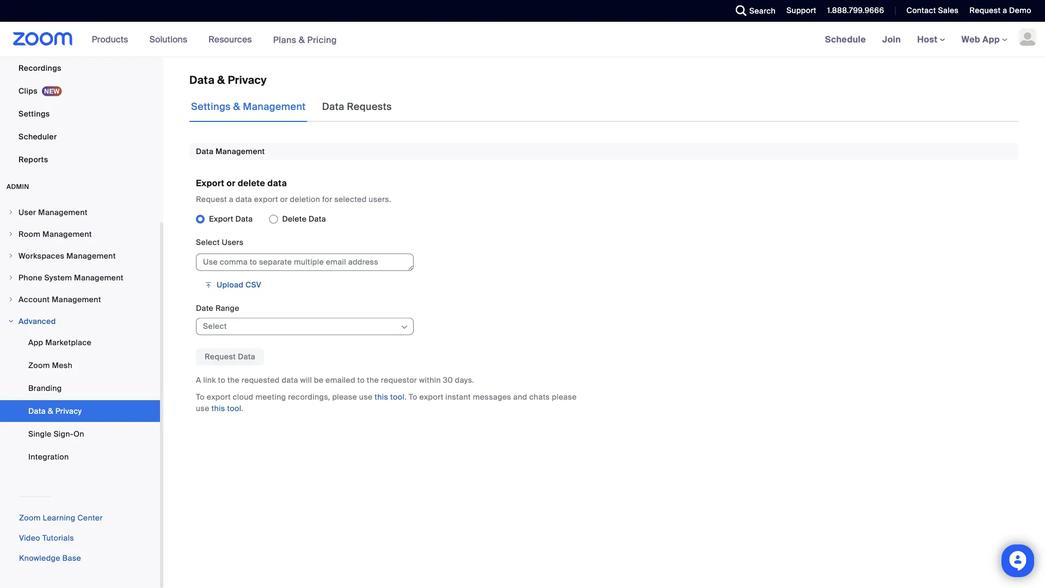 Task type: locate. For each thing, give the bounding box(es) containing it.
please right chats on the bottom right
[[552, 392, 577, 402]]

export down the data management
[[196, 178, 225, 189]]

data down the "export or delete data"
[[236, 194, 252, 204]]

data up the "export or delete data"
[[196, 146, 214, 156]]

settings for settings & management
[[191, 101, 231, 113]]

data up requested
[[238, 352, 256, 362]]

0 horizontal spatial to
[[218, 375, 226, 385]]

single sign-on
[[28, 429, 84, 439]]

host
[[918, 34, 941, 45]]

0 vertical spatial or
[[227, 178, 236, 189]]

data left the requests
[[322, 101, 345, 113]]

be
[[314, 375, 324, 385]]

0 vertical spatial select
[[196, 237, 220, 247]]

1 horizontal spatial app
[[983, 34, 1001, 45]]

settings & management tab
[[190, 92, 308, 122]]

0 vertical spatial privacy
[[228, 73, 267, 87]]

zoom for zoom mesh
[[28, 360, 50, 370]]

settings inside settings link
[[19, 109, 50, 119]]

0 vertical spatial .
[[405, 392, 407, 402]]

zoom left mesh
[[28, 360, 50, 370]]

upload alt thin image
[[205, 280, 212, 291]]

tool down cloud
[[227, 403, 242, 414]]

select left users
[[196, 237, 220, 247]]

days.
[[455, 375, 475, 385]]

1 horizontal spatial this tool link
[[375, 392, 405, 402]]

0 horizontal spatial use
[[196, 403, 210, 414]]

or left delete
[[227, 178, 236, 189]]

meetings navigation
[[818, 22, 1046, 57]]

admin menu menu
[[0, 202, 160, 470]]

0 vertical spatial app
[[983, 34, 1001, 45]]

request a demo
[[970, 5, 1032, 16]]

0 horizontal spatial export
[[207, 392, 231, 402]]

export for export data
[[209, 214, 234, 224]]

users
[[222, 237, 244, 247]]

right image inside account management menu item
[[8, 296, 14, 303]]

the left requestor
[[367, 375, 379, 385]]

tool down requestor
[[391, 392, 405, 402]]

resources
[[209, 34, 252, 45]]

1 vertical spatial this tool link
[[212, 403, 242, 414]]

0 horizontal spatial a
[[229, 194, 234, 204]]

join
[[883, 34, 902, 45]]

zoom mesh
[[28, 360, 73, 370]]

plans & pricing link
[[273, 34, 337, 45], [273, 34, 337, 45]]

& up the data management
[[233, 101, 241, 113]]

users.
[[369, 194, 392, 204]]

right image inside 'workspaces management' menu item
[[8, 253, 14, 259]]

select inside popup button
[[203, 321, 227, 332]]

management inside 'menu item'
[[38, 207, 88, 217]]

1 vertical spatial export
[[209, 214, 234, 224]]

1 horizontal spatial this
[[375, 392, 389, 402]]

video tutorials
[[19, 533, 74, 543]]

1 horizontal spatial .
[[405, 392, 407, 402]]

1 vertical spatial tool
[[227, 403, 242, 414]]

management for room management
[[43, 229, 92, 239]]

schedule link
[[818, 22, 875, 57]]

zoom inside "link"
[[28, 360, 50, 370]]

1 vertical spatial this
[[212, 403, 225, 414]]

export for export or delete data
[[196, 178, 225, 189]]

request up link in the bottom of the page
[[205, 352, 236, 362]]

management inside menu item
[[43, 229, 92, 239]]

1 right image from the top
[[8, 209, 14, 216]]

app down advanced
[[28, 337, 43, 348]]

request a data export or deletion for selected users. option group
[[196, 211, 1020, 228]]

for
[[322, 194, 333, 204]]

instant
[[446, 392, 471, 402]]

the up cloud
[[228, 375, 240, 385]]

management for workspaces management
[[66, 251, 116, 261]]

1 vertical spatial a
[[229, 194, 234, 204]]

settings inside settings & management tab
[[191, 101, 231, 113]]

1 horizontal spatial use
[[359, 392, 373, 402]]

0 horizontal spatial settings
[[19, 109, 50, 119]]

tabs of privacy page tab list
[[190, 92, 394, 122]]

1 horizontal spatial privacy
[[228, 73, 267, 87]]

data left 'will'
[[282, 375, 298, 385]]

0 horizontal spatial this tool link
[[212, 403, 242, 414]]

2 to from the left
[[358, 375, 365, 385]]

branding
[[28, 383, 62, 393]]

center
[[77, 513, 103, 523]]

to down a
[[196, 392, 205, 402]]

1 to from the left
[[196, 392, 205, 402]]

admin
[[7, 182, 29, 191]]

1 horizontal spatial please
[[552, 392, 577, 402]]

upload
[[217, 280, 244, 290]]

app
[[983, 34, 1001, 45], [28, 337, 43, 348]]

products button
[[92, 22, 133, 57]]

2 vertical spatial data
[[282, 375, 298, 385]]

2 vertical spatial request
[[205, 352, 236, 362]]

settings up the data management
[[191, 101, 231, 113]]

data management
[[196, 146, 265, 156]]

& inside product information navigation
[[299, 34, 305, 45]]

marketplace
[[45, 337, 92, 348]]

data & privacy inside data & privacy link
[[28, 406, 82, 416]]

1 the from the left
[[228, 375, 240, 385]]

0 vertical spatial a
[[1004, 5, 1008, 16]]

1 vertical spatial app
[[28, 337, 43, 348]]

product information navigation
[[84, 22, 345, 57]]

app right web at the top right of page
[[983, 34, 1001, 45]]

or left deletion
[[280, 194, 288, 204]]

2 right image from the top
[[8, 231, 14, 238]]

request for request data
[[205, 352, 236, 362]]

2 to from the left
[[409, 392, 418, 402]]

export
[[254, 194, 278, 204], [207, 392, 231, 402], [420, 392, 444, 402]]

clips link
[[0, 80, 160, 102]]

0 horizontal spatial or
[[227, 178, 236, 189]]

0 horizontal spatial app
[[28, 337, 43, 348]]

1 horizontal spatial to
[[409, 392, 418, 402]]

export or delete data
[[196, 178, 287, 189]]

please inside . to export instant messages and chats please use
[[552, 392, 577, 402]]

1 horizontal spatial export
[[254, 194, 278, 204]]

this down requestor
[[375, 392, 389, 402]]

export down delete
[[254, 194, 278, 204]]

2 horizontal spatial export
[[420, 392, 444, 402]]

the
[[228, 375, 240, 385], [367, 375, 379, 385]]

right image
[[8, 209, 14, 216], [8, 231, 14, 238], [8, 253, 14, 259], [8, 296, 14, 303], [8, 318, 14, 325]]

2 please from the left
[[552, 392, 577, 402]]

request a data export or deletion for selected users.
[[196, 194, 392, 204]]

to right emailed
[[358, 375, 365, 385]]

management inside "menu item"
[[74, 273, 124, 283]]

to right link in the bottom of the page
[[218, 375, 226, 385]]

request data button
[[196, 348, 264, 366]]

privacy up sign-
[[55, 406, 82, 416]]

to down requestor
[[409, 392, 418, 402]]

1 horizontal spatial settings
[[191, 101, 231, 113]]

account management
[[19, 294, 101, 305]]

will
[[300, 375, 312, 385]]

1 horizontal spatial to
[[358, 375, 365, 385]]

a down the "export or delete data"
[[229, 194, 234, 204]]

this tool link down cloud
[[212, 403, 242, 414]]

0 horizontal spatial privacy
[[55, 406, 82, 416]]

0 vertical spatial data & privacy
[[190, 73, 267, 87]]

data up request a data export or deletion for selected users.
[[268, 178, 287, 189]]

contact sales link
[[899, 0, 962, 22], [907, 5, 960, 16]]

export data
[[209, 214, 253, 224]]

select down date range
[[203, 321, 227, 332]]

and
[[514, 392, 528, 402]]

search
[[750, 6, 776, 16]]

single sign-on link
[[0, 423, 160, 445]]

recordings,
[[288, 392, 331, 402]]

1 vertical spatial or
[[280, 194, 288, 204]]

0 vertical spatial zoom
[[28, 360, 50, 370]]

1 vertical spatial use
[[196, 403, 210, 414]]

4 right image from the top
[[8, 296, 14, 303]]

video
[[19, 533, 40, 543]]

banner
[[0, 22, 1046, 57]]

request up export data
[[196, 194, 227, 204]]

0 vertical spatial request
[[970, 5, 1002, 16]]

1 horizontal spatial the
[[367, 375, 379, 385]]

right image inside 'user management' 'menu item'
[[8, 209, 14, 216]]

1 horizontal spatial a
[[1004, 5, 1008, 16]]

1 vertical spatial select
[[203, 321, 227, 332]]

export inside 'option group'
[[209, 214, 234, 224]]

base
[[62, 553, 81, 564]]

0 horizontal spatial .
[[242, 403, 244, 414]]

management for data management
[[216, 146, 265, 156]]

right image for workspaces
[[8, 253, 14, 259]]

1 vertical spatial privacy
[[55, 406, 82, 416]]

request up web app "dropdown button"
[[970, 5, 1002, 16]]

workspaces management menu item
[[0, 246, 160, 266]]

right image up right icon
[[8, 253, 14, 259]]

video tutorials link
[[19, 533, 74, 543]]

date
[[196, 303, 214, 314]]

within
[[419, 375, 441, 385]]

0 horizontal spatial the
[[228, 375, 240, 385]]

to
[[218, 375, 226, 385], [358, 375, 365, 385]]

export down within
[[420, 392, 444, 402]]

Select Users text field
[[196, 254, 414, 271]]

tool
[[391, 392, 405, 402], [227, 403, 242, 414]]

this down link in the bottom of the page
[[212, 403, 225, 414]]

export up this tool .
[[207, 392, 231, 402]]

right image for user
[[8, 209, 14, 216]]

1.888.799.9666 button
[[820, 0, 888, 22], [828, 5, 885, 16]]

. down requestor
[[405, 392, 407, 402]]

this tool link
[[375, 392, 405, 402], [212, 403, 242, 414]]

1 vertical spatial request
[[196, 194, 227, 204]]

advanced menu
[[0, 332, 160, 469]]

zoom up video
[[19, 513, 41, 523]]

solutions button
[[149, 22, 192, 57]]

.
[[405, 392, 407, 402], [242, 403, 244, 414]]

right image for room
[[8, 231, 14, 238]]

5 right image from the top
[[8, 318, 14, 325]]

& right plans at the top of page
[[299, 34, 305, 45]]

chats
[[530, 392, 550, 402]]

data up single at the bottom left of the page
[[28, 406, 46, 416]]

a link to the requested data will be emailed to the requestor within 30 days.
[[196, 375, 475, 385]]

integration link
[[0, 446, 160, 468]]

1 vertical spatial data & privacy
[[28, 406, 82, 416]]

request for request a data export or deletion for selected users.
[[196, 194, 227, 204]]

request a demo link
[[962, 0, 1046, 22], [970, 5, 1032, 16]]

settings up scheduler
[[19, 109, 50, 119]]

a left demo at the top
[[1004, 5, 1008, 16]]

scheduler link
[[0, 126, 160, 148]]

& down branding
[[48, 406, 53, 416]]

right image left user at left
[[8, 209, 14, 216]]

to inside . to export instant messages and chats please use
[[409, 392, 418, 402]]

1 horizontal spatial tool
[[391, 392, 405, 402]]

use down a link to the requested data will be emailed to the requestor within 30 days.
[[359, 392, 373, 402]]

right image inside room management menu item
[[8, 231, 14, 238]]

right image left room
[[8, 231, 14, 238]]

export up select users
[[209, 214, 234, 224]]

delete
[[238, 178, 265, 189]]

this tool link down requestor
[[375, 392, 405, 402]]

0 vertical spatial export
[[196, 178, 225, 189]]

please
[[333, 392, 357, 402], [552, 392, 577, 402]]

1.888.799.9666 button up schedule link
[[828, 5, 885, 16]]

data & privacy up settings & management tab
[[190, 73, 267, 87]]

0 vertical spatial tool
[[391, 392, 405, 402]]

3 right image from the top
[[8, 253, 14, 259]]

advanced
[[19, 316, 56, 326]]

a for demo
[[1004, 5, 1008, 16]]

0 horizontal spatial to
[[196, 392, 205, 402]]

sign-
[[54, 429, 73, 439]]

web app
[[962, 34, 1001, 45]]

data inside the advanced menu
[[28, 406, 46, 416]]

settings
[[191, 101, 231, 113], [19, 109, 50, 119]]

1 horizontal spatial data & privacy
[[190, 73, 267, 87]]

or
[[227, 178, 236, 189], [280, 194, 288, 204]]

right image left advanced
[[8, 318, 14, 325]]

please down emailed
[[333, 392, 357, 402]]

personal menu menu
[[0, 0, 160, 172]]

request inside the request data button
[[205, 352, 236, 362]]

use left this tool .
[[196, 403, 210, 414]]

data inside button
[[238, 352, 256, 362]]

1 vertical spatial zoom
[[19, 513, 41, 523]]

knowledge
[[19, 553, 60, 564]]

right image down right icon
[[8, 296, 14, 303]]

range
[[216, 303, 240, 314]]

0 horizontal spatial data & privacy
[[28, 406, 82, 416]]

1 to from the left
[[218, 375, 226, 385]]

. down cloud
[[242, 403, 244, 414]]

plans & pricing
[[273, 34, 337, 45]]

data & privacy up single sign-on
[[28, 406, 82, 416]]

. to export instant messages and chats please use
[[196, 392, 577, 414]]

0 horizontal spatial please
[[333, 392, 357, 402]]

privacy up settings & management tab
[[228, 73, 267, 87]]



Task type: describe. For each thing, give the bounding box(es) containing it.
phone system management menu item
[[0, 267, 160, 288]]

mesh
[[52, 360, 73, 370]]

branding link
[[0, 378, 160, 399]]

select users
[[196, 237, 244, 247]]

contact
[[907, 5, 937, 16]]

1 vertical spatial .
[[242, 403, 244, 414]]

1.888.799.9666 button up schedule
[[820, 0, 888, 22]]

2 the from the left
[[367, 375, 379, 385]]

cloud
[[233, 392, 254, 402]]

1 please from the left
[[333, 392, 357, 402]]

data down for
[[309, 214, 326, 224]]

0 horizontal spatial this
[[212, 403, 225, 414]]

privacy inside the advanced menu
[[55, 406, 82, 416]]

system
[[44, 273, 72, 283]]

zoom mesh link
[[0, 355, 160, 376]]

delete data
[[282, 214, 326, 224]]

host button
[[918, 34, 946, 45]]

single
[[28, 429, 52, 439]]

account management menu item
[[0, 289, 160, 310]]

reports link
[[0, 149, 160, 171]]

deletion
[[290, 194, 320, 204]]

messages
[[473, 392, 512, 402]]

export inside . to export instant messages and chats please use
[[420, 392, 444, 402]]

phone system management
[[19, 273, 124, 283]]

demo
[[1010, 5, 1032, 16]]

workspaces management
[[19, 251, 116, 261]]

app marketplace
[[28, 337, 92, 348]]

contact sales
[[907, 5, 960, 16]]

management inside tab
[[243, 101, 306, 113]]

room management
[[19, 229, 92, 239]]

& up settings & management
[[217, 73, 225, 87]]

knowledge base link
[[19, 553, 81, 564]]

to export cloud meeting recordings, please use this tool
[[196, 392, 405, 402]]

reports
[[19, 154, 48, 165]]

selected
[[335, 194, 367, 204]]

data down product information navigation
[[190, 73, 215, 87]]

0 vertical spatial data
[[268, 178, 287, 189]]

1.888.799.9666
[[828, 5, 885, 16]]

zoom learning center link
[[19, 513, 103, 523]]

a
[[196, 375, 201, 385]]

emailed
[[326, 375, 356, 385]]

right image
[[8, 275, 14, 281]]

phone
[[19, 273, 42, 283]]

resources button
[[209, 22, 257, 57]]

settings for settings
[[19, 109, 50, 119]]

app inside meetings navigation
[[983, 34, 1001, 45]]

zoom logo image
[[13, 32, 73, 46]]

requestor
[[381, 375, 417, 385]]

plans
[[273, 34, 297, 45]]

app inside the advanced menu
[[28, 337, 43, 348]]

sales
[[939, 5, 960, 16]]

link
[[203, 375, 216, 385]]

right image inside advanced menu item
[[8, 318, 14, 325]]

zoom learning center
[[19, 513, 103, 523]]

1 vertical spatial data
[[236, 194, 252, 204]]

data requests tab
[[321, 92, 394, 122]]

room
[[19, 229, 41, 239]]

support
[[787, 5, 817, 16]]

1 horizontal spatial or
[[280, 194, 288, 204]]

0 vertical spatial use
[[359, 392, 373, 402]]

upload csv
[[217, 280, 262, 290]]

use inside . to export instant messages and chats please use
[[196, 403, 210, 414]]

request data
[[205, 352, 256, 362]]

recordings link
[[0, 57, 160, 79]]

advanced menu item
[[0, 311, 160, 332]]

web app button
[[962, 34, 1008, 45]]

scheduler
[[19, 132, 57, 142]]

recordings
[[19, 63, 61, 73]]

this tool .
[[212, 403, 244, 414]]

on
[[73, 429, 84, 439]]

schedule
[[826, 34, 867, 45]]

upload csv button
[[196, 277, 270, 294]]

data & privacy link
[[0, 400, 160, 422]]

products
[[92, 34, 128, 45]]

a for data
[[229, 194, 234, 204]]

data up users
[[236, 214, 253, 224]]

show options image
[[400, 323, 409, 332]]

room management menu item
[[0, 224, 160, 245]]

tutorials
[[42, 533, 74, 543]]

30
[[443, 375, 453, 385]]

0 vertical spatial this
[[375, 392, 389, 402]]

app marketplace link
[[0, 332, 160, 354]]

zoom for zoom learning center
[[19, 513, 41, 523]]

data inside tab
[[322, 101, 345, 113]]

delete
[[282, 214, 307, 224]]

web
[[962, 34, 981, 45]]

settings & management
[[191, 101, 306, 113]]

solutions
[[149, 34, 187, 45]]

banner containing products
[[0, 22, 1046, 57]]

join link
[[875, 22, 910, 57]]

0 vertical spatial this tool link
[[375, 392, 405, 402]]

. inside . to export instant messages and chats please use
[[405, 392, 407, 402]]

workspaces
[[19, 251, 64, 261]]

right image for account
[[8, 296, 14, 303]]

management for account management
[[52, 294, 101, 305]]

user management menu item
[[0, 202, 160, 223]]

knowledge base
[[19, 553, 81, 564]]

pricing
[[308, 34, 337, 45]]

requests
[[347, 101, 392, 113]]

user
[[19, 207, 36, 217]]

user management
[[19, 207, 88, 217]]

0 horizontal spatial tool
[[227, 403, 242, 414]]

select for select
[[203, 321, 227, 332]]

integration
[[28, 452, 69, 462]]

request for request a demo
[[970, 5, 1002, 16]]

date range
[[196, 303, 240, 314]]

account
[[19, 294, 50, 305]]

meeting
[[256, 392, 286, 402]]

management for user management
[[38, 207, 88, 217]]

select for select users
[[196, 237, 220, 247]]

profile picture image
[[1020, 28, 1037, 46]]

select button
[[203, 318, 400, 335]]

& inside tab
[[233, 101, 241, 113]]

clips
[[19, 86, 38, 96]]

csv
[[246, 280, 262, 290]]

& inside the advanced menu
[[48, 406, 53, 416]]



Task type: vqa. For each thing, say whether or not it's contained in the screenshot.
"Design remote and hybrid learning environments, empower teachers and students, and create more equitable educational opportunities."
no



